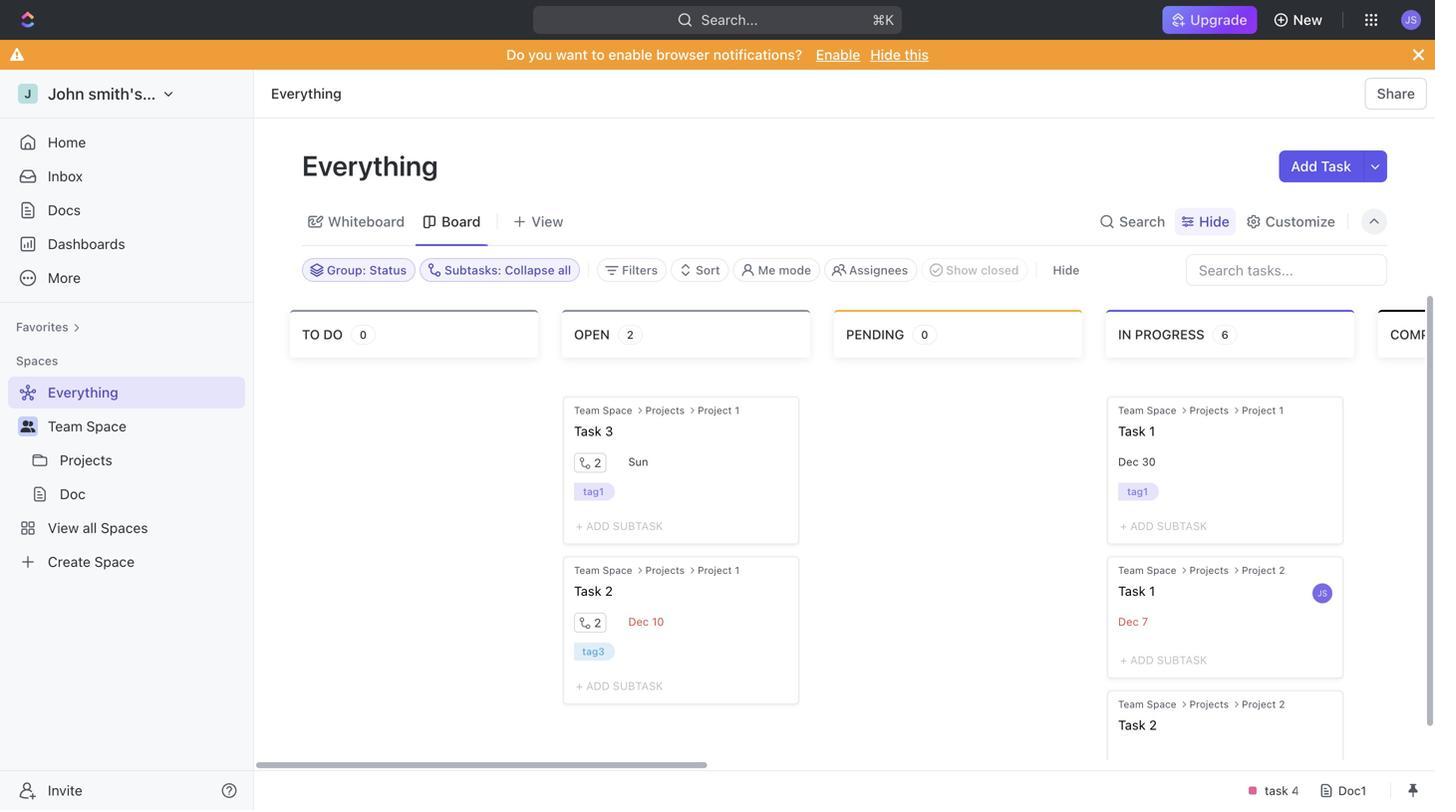 Task type: locate. For each thing, give the bounding box(es) containing it.
0 vertical spatial js
[[1405, 14, 1417, 25]]

+ add subtask down 30
[[1120, 520, 1207, 533]]

projects for ‎task 1
[[1190, 405, 1229, 416]]

add down the tag3 dropdown button
[[586, 680, 610, 693]]

inbox link
[[8, 160, 245, 192]]

dec left 7
[[1118, 616, 1139, 629]]

hide left this
[[870, 46, 901, 63]]

team space up '‎task 1' on the right bottom of the page
[[1118, 405, 1177, 416]]

+ down dec 7 dropdown button at the bottom right
[[1120, 654, 1127, 667]]

+ add subtask for 1
[[1120, 520, 1207, 533]]

projects inside tree
[[60, 452, 112, 468]]

0 vertical spatial hide
[[870, 46, 901, 63]]

6
[[1221, 328, 1229, 341]]

view up create
[[48, 520, 79, 536]]

‎task up tag3
[[574, 584, 602, 599]]

0 vertical spatial all
[[558, 263, 571, 277]]

spaces
[[16, 354, 58, 368], [101, 520, 148, 536]]

1 vertical spatial hide
[[1199, 213, 1230, 230]]

subtask down sun dropdown button
[[613, 520, 663, 533]]

1 vertical spatial to
[[302, 327, 320, 342]]

1 vertical spatial everything
[[302, 149, 444, 182]]

projects for task 2
[[1190, 699, 1229, 710]]

1 for task 3
[[735, 405, 740, 416]]

dec inside dropdown button
[[628, 616, 649, 629]]

1 horizontal spatial js
[[1405, 14, 1417, 25]]

whiteboard link
[[324, 208, 405, 236]]

0 vertical spatial js button
[[1395, 4, 1427, 36]]

0 horizontal spatial everything link
[[8, 377, 241, 409]]

1 vertical spatial ‎task
[[574, 584, 602, 599]]

1 horizontal spatial spaces
[[101, 520, 148, 536]]

view up collapse
[[532, 213, 563, 230]]

j
[[24, 87, 32, 101]]

hide button
[[1175, 208, 1236, 236]]

0 horizontal spatial js button
[[1311, 582, 1335, 606]]

project for ‎task 1
[[1242, 405, 1276, 416]]

‎task
[[1118, 424, 1146, 439], [574, 584, 602, 599]]

hide right search
[[1199, 213, 1230, 230]]

1 vertical spatial js
[[1318, 589, 1327, 598]]

dec 30 button
[[1118, 455, 1161, 471]]

search button
[[1093, 208, 1171, 236]]

team space up task 2 on the bottom right of the page
[[1118, 699, 1177, 710]]

space up ‎task 2
[[603, 565, 632, 576]]

1 vertical spatial project 2
[[1242, 699, 1285, 710]]

view inside button
[[532, 213, 563, 230]]

task for task 1 js
[[1118, 584, 1146, 599]]

spaces up create space link
[[101, 520, 148, 536]]

0 horizontal spatial hide
[[870, 46, 901, 63]]

team up ‎task 2
[[574, 565, 600, 576]]

0 vertical spatial ‎task
[[1118, 424, 1146, 439]]

0 horizontal spatial to
[[302, 327, 320, 342]]

pending
[[846, 327, 904, 342]]

0 right pending
[[921, 328, 928, 341]]

team space for task 3
[[574, 405, 632, 416]]

team up '‎task 1' on the right bottom of the page
[[1118, 405, 1144, 416]]

space up projects link
[[86, 418, 126, 435]]

1 horizontal spatial 0
[[921, 328, 928, 341]]

hide
[[870, 46, 901, 63], [1199, 213, 1230, 230], [1053, 263, 1080, 277]]

+ for ‎task 2
[[576, 680, 583, 693]]

0 vertical spatial view
[[532, 213, 563, 230]]

do
[[323, 327, 343, 342]]

team
[[574, 405, 600, 416], [1118, 405, 1144, 416], [48, 418, 83, 435], [574, 565, 600, 576], [1118, 565, 1144, 576], [1118, 699, 1144, 710]]

subtask for ‎task 2
[[613, 680, 663, 693]]

view button
[[506, 208, 570, 236]]

subtasks:
[[445, 263, 502, 277]]

new button
[[1265, 4, 1335, 36]]

dec for dec 30
[[1118, 456, 1139, 469]]

js inside task 1 js
[[1318, 589, 1327, 598]]

view for view
[[532, 213, 563, 230]]

subtask
[[613, 520, 663, 533], [1157, 520, 1207, 533], [1157, 654, 1207, 667], [613, 680, 663, 693]]

0 vertical spatial everything
[[271, 85, 342, 102]]

enable
[[816, 46, 860, 63]]

1 vertical spatial js button
[[1311, 582, 1335, 606]]

group:
[[327, 263, 366, 277]]

john
[[48, 84, 84, 103]]

new
[[1293, 11, 1323, 28]]

2 0 from the left
[[921, 328, 928, 341]]

compl
[[1390, 327, 1435, 342]]

dec left 30
[[1118, 456, 1139, 469]]

1 vertical spatial spaces
[[101, 520, 148, 536]]

project for task 2
[[1242, 699, 1276, 710]]

team up task 3
[[574, 405, 600, 416]]

0 horizontal spatial ‎task
[[574, 584, 602, 599]]

+ down dec 30 dropdown button
[[1120, 520, 1127, 533]]

team space up ‎task 2
[[574, 565, 632, 576]]

+ for ‎task 1
[[1120, 520, 1127, 533]]

workspace
[[147, 84, 229, 103]]

team space for ‎task 1
[[1118, 405, 1177, 416]]

filters
[[622, 263, 658, 277]]

all right collapse
[[558, 263, 571, 277]]

invite
[[48, 782, 82, 799]]

group: status
[[327, 263, 407, 277]]

dashboards
[[48, 236, 125, 252]]

2
[[627, 328, 634, 341], [594, 456, 601, 470], [1279, 565, 1285, 576], [605, 584, 613, 599], [594, 616, 601, 630], [1279, 699, 1285, 710], [1149, 718, 1157, 733]]

+
[[576, 520, 583, 533], [1120, 520, 1127, 533], [1120, 654, 1127, 667], [576, 680, 583, 693]]

subtask down the tag3 dropdown button
[[613, 680, 663, 693]]

1 0 from the left
[[360, 328, 367, 341]]

me
[[758, 263, 776, 277]]

to right "want"
[[591, 46, 605, 63]]

dec 7 button
[[1118, 615, 1153, 631]]

view all spaces
[[48, 520, 148, 536]]

0 horizontal spatial 0
[[360, 328, 367, 341]]

upgrade link
[[1162, 6, 1257, 34]]

+ add subtask down the tag3 dropdown button
[[576, 680, 663, 693]]

team right user group 'icon'
[[48, 418, 83, 435]]

task 3
[[574, 424, 613, 439]]

space
[[603, 405, 632, 416], [1147, 405, 1177, 416], [86, 418, 126, 435], [94, 554, 135, 570], [603, 565, 632, 576], [1147, 565, 1177, 576], [1147, 699, 1177, 710]]

0 vertical spatial project 2
[[1242, 565, 1285, 576]]

project 1
[[698, 405, 740, 416], [1242, 405, 1284, 416], [698, 565, 740, 576]]

1 horizontal spatial ‎task
[[1118, 424, 1146, 439]]

0 horizontal spatial all
[[83, 520, 97, 536]]

dec
[[1118, 456, 1139, 469], [628, 616, 649, 629], [1118, 616, 1139, 629]]

enable
[[608, 46, 653, 63]]

1 horizontal spatial view
[[532, 213, 563, 230]]

1 tag1 from the left
[[582, 486, 603, 497]]

to left do
[[302, 327, 320, 342]]

home
[[48, 134, 86, 150]]

1 vertical spatial all
[[83, 520, 97, 536]]

1
[[735, 405, 740, 416], [1279, 405, 1284, 416], [1149, 424, 1155, 439], [735, 565, 740, 576], [1149, 584, 1155, 599]]

tree containing everything
[[8, 377, 245, 578]]

add down dec 30 dropdown button
[[1130, 520, 1154, 533]]

+ add subtask down sun dropdown button
[[576, 520, 663, 533]]

hide right closed
[[1053, 263, 1080, 277]]

subtask down dec 30 dropdown button
[[1157, 520, 1207, 533]]

‎task up dec 30
[[1118, 424, 1146, 439]]

team space right user group 'icon'
[[48, 418, 126, 435]]

0 horizontal spatial spaces
[[16, 354, 58, 368]]

task for task 3
[[574, 424, 602, 439]]

+ add subtask down 7
[[1120, 654, 1207, 667]]

space inside create space link
[[94, 554, 135, 570]]

0 horizontal spatial view
[[48, 520, 79, 536]]

dec left 10
[[628, 616, 649, 629]]

0 for to do
[[360, 328, 367, 341]]

assignees button
[[824, 258, 917, 282]]

1 horizontal spatial to
[[591, 46, 605, 63]]

add task button
[[1279, 150, 1363, 182]]

view for view all spaces
[[48, 520, 79, 536]]

add up ‎task 2
[[586, 520, 610, 533]]

subtask for ‎task 1
[[1157, 520, 1207, 533]]

upgrade
[[1190, 11, 1247, 28]]

2 vertical spatial hide
[[1053, 263, 1080, 277]]

in progress
[[1118, 327, 1205, 342]]

0 horizontal spatial js
[[1318, 589, 1327, 598]]

2 horizontal spatial hide
[[1199, 213, 1230, 230]]

projects for ‎task 2
[[645, 565, 685, 576]]

project for task 3
[[698, 405, 732, 416]]

team space up 3
[[574, 405, 632, 416]]

to
[[591, 46, 605, 63], [302, 327, 320, 342]]

everything
[[271, 85, 342, 102], [302, 149, 444, 182], [48, 384, 118, 401]]

+ add subtask for 2
[[576, 680, 663, 693]]

+ down the tag3 dropdown button
[[576, 680, 583, 693]]

all
[[558, 263, 571, 277], [83, 520, 97, 536]]

everything link
[[266, 82, 347, 106], [8, 377, 241, 409]]

team space up 7
[[1118, 565, 1177, 576]]

browser
[[656, 46, 710, 63]]

2 vertical spatial everything
[[48, 384, 118, 401]]

tree inside sidebar navigation
[[8, 377, 245, 578]]

team up task 2 on the bottom right of the page
[[1118, 699, 1144, 710]]

30
[[1142, 456, 1156, 469]]

doc link
[[60, 478, 241, 510]]

view
[[532, 213, 563, 230], [48, 520, 79, 536]]

+ up ‎task 2
[[576, 520, 583, 533]]

space up task 2 on the bottom right of the page
[[1147, 699, 1177, 710]]

share
[[1377, 85, 1415, 102]]

do you want to enable browser notifications? enable hide this
[[506, 46, 929, 63]]

show closed
[[946, 263, 1019, 277]]

whiteboard
[[328, 213, 405, 230]]

projects link
[[60, 445, 241, 476]]

create
[[48, 554, 91, 570]]

js button
[[1395, 4, 1427, 36], [1311, 582, 1335, 606]]

spaces down favorites
[[16, 354, 58, 368]]

status
[[369, 263, 407, 277]]

view inside sidebar navigation
[[48, 520, 79, 536]]

to do
[[302, 327, 343, 342]]

all up create space
[[83, 520, 97, 536]]

0 vertical spatial everything link
[[266, 82, 347, 106]]

1 horizontal spatial everything link
[[266, 82, 347, 106]]

add up customize
[[1291, 158, 1318, 174]]

task inside button
[[1321, 158, 1351, 174]]

project
[[698, 405, 732, 416], [1242, 405, 1276, 416], [698, 565, 732, 576], [1242, 565, 1276, 576], [1242, 699, 1276, 710]]

1 vertical spatial view
[[48, 520, 79, 536]]

want
[[556, 46, 588, 63]]

show
[[946, 263, 978, 277]]

space down view all spaces link
[[94, 554, 135, 570]]

john smith's workspace
[[48, 84, 229, 103]]

team for ‎task 2
[[574, 565, 600, 576]]

1 for ‎task 1
[[1279, 405, 1284, 416]]

tree
[[8, 377, 245, 578]]

home link
[[8, 127, 245, 158]]

1 horizontal spatial hide
[[1053, 263, 1080, 277]]

0 right do
[[360, 328, 367, 341]]

1 horizontal spatial all
[[558, 263, 571, 277]]



Task type: vqa. For each thing, say whether or not it's contained in the screenshot.


Task type: describe. For each thing, give the bounding box(es) containing it.
task for task 2
[[1118, 718, 1146, 733]]

dec for dec 7
[[1118, 616, 1139, 629]]

me mode
[[758, 263, 811, 277]]

project 1 for 3
[[698, 405, 740, 416]]

hide inside dropdown button
[[1199, 213, 1230, 230]]

smith's
[[88, 84, 142, 103]]

notifications?
[[713, 46, 802, 63]]

subtask up task 2 on the bottom right of the page
[[1157, 654, 1207, 667]]

board link
[[438, 208, 481, 236]]

project 1 for 1
[[1242, 405, 1284, 416]]

hide button
[[1045, 258, 1088, 282]]

task 2
[[1118, 718, 1157, 733]]

space inside the team space link
[[86, 418, 126, 435]]

1 project 2 from the top
[[1242, 565, 1285, 576]]

more
[[48, 270, 81, 286]]

team inside sidebar navigation
[[48, 418, 83, 435]]

create space link
[[8, 546, 241, 578]]

tag3 button
[[574, 643, 619, 665]]

everything inside sidebar navigation
[[48, 384, 118, 401]]

sort
[[696, 263, 720, 277]]

space up '‎task 1' on the right bottom of the page
[[1147, 405, 1177, 416]]

2 tag1 from the left
[[583, 486, 604, 497]]

create space
[[48, 554, 135, 570]]

‎task for ‎task 2
[[574, 584, 602, 599]]

projects for task 3
[[645, 405, 685, 416]]

1 vertical spatial everything link
[[8, 377, 241, 409]]

10
[[652, 616, 664, 629]]

0 vertical spatial to
[[591, 46, 605, 63]]

project for ‎task 2
[[698, 565, 732, 576]]

view button
[[506, 198, 570, 245]]

add inside button
[[1291, 158, 1318, 174]]

dec 30
[[1118, 456, 1156, 469]]

in
[[1118, 327, 1132, 342]]

inbox
[[48, 168, 83, 184]]

1 horizontal spatial js button
[[1395, 4, 1427, 36]]

space up 3
[[603, 405, 632, 416]]

you
[[528, 46, 552, 63]]

space up 7
[[1147, 565, 1177, 576]]

subtask for task 3
[[613, 520, 663, 533]]

sun button
[[628, 455, 653, 471]]

3
[[605, 424, 613, 439]]

doc
[[60, 486, 86, 502]]

user group image
[[20, 421, 35, 433]]

hide inside button
[[1053, 263, 1080, 277]]

share button
[[1365, 78, 1427, 110]]

favorites button
[[8, 315, 88, 339]]

search
[[1119, 213, 1165, 230]]

more button
[[8, 262, 245, 294]]

dec 10 button
[[628, 615, 669, 631]]

dec 7
[[1118, 616, 1148, 629]]

⌘k
[[872, 11, 894, 28]]

all inside sidebar navigation
[[83, 520, 97, 536]]

0 vertical spatial spaces
[[16, 354, 58, 368]]

team up dec 7
[[1118, 565, 1144, 576]]

assignees
[[849, 263, 908, 277]]

sun
[[628, 456, 648, 469]]

add for ‎task 2
[[586, 680, 610, 693]]

dec for dec 10
[[628, 616, 649, 629]]

customize
[[1266, 213, 1336, 230]]

john smith's workspace, , element
[[18, 84, 38, 104]]

2 project 2 from the top
[[1242, 699, 1285, 710]]

progress
[[1135, 327, 1205, 342]]

project 1 for 2
[[698, 565, 740, 576]]

sidebar navigation
[[0, 70, 258, 810]]

add task
[[1291, 158, 1351, 174]]

7
[[1142, 616, 1148, 629]]

add for ‎task 1
[[1130, 520, 1154, 533]]

closed
[[981, 263, 1019, 277]]

board
[[442, 213, 481, 230]]

+ for task 3
[[576, 520, 583, 533]]

view all spaces link
[[8, 512, 241, 544]]

team for ‎task 1
[[1118, 405, 1144, 416]]

search...
[[701, 11, 758, 28]]

docs link
[[8, 194, 245, 226]]

dashboards link
[[8, 228, 245, 260]]

subtasks: collapse all
[[445, 263, 571, 277]]

team for task 2
[[1118, 699, 1144, 710]]

favorites
[[16, 320, 69, 334]]

collapse
[[505, 263, 555, 277]]

add down dec 7 dropdown button at the bottom right
[[1130, 654, 1154, 667]]

show closed button
[[921, 258, 1028, 282]]

1 for ‎task 2
[[735, 565, 740, 576]]

mode
[[779, 263, 811, 277]]

do
[[506, 46, 525, 63]]

filters button
[[597, 258, 667, 282]]

me mode button
[[733, 258, 820, 282]]

team space link
[[48, 411, 241, 443]]

team space for task 2
[[1118, 699, 1177, 710]]

Search tasks... text field
[[1187, 255, 1386, 285]]

3 tag1 from the left
[[1126, 486, 1147, 497]]

sort button
[[671, 258, 729, 282]]

docs
[[48, 202, 81, 218]]

tag3
[[582, 646, 605, 657]]

0 for pending
[[921, 328, 928, 341]]

team space for ‎task 2
[[574, 565, 632, 576]]

‎task 2
[[574, 584, 613, 599]]

team for task 3
[[574, 405, 600, 416]]

open
[[574, 327, 610, 342]]

‎task 1
[[1118, 424, 1155, 439]]

team space inside sidebar navigation
[[48, 418, 126, 435]]

task 1 js
[[1118, 584, 1327, 599]]

‎task for ‎task 1
[[1118, 424, 1146, 439]]

dec 10
[[628, 616, 664, 629]]

this
[[905, 46, 929, 63]]

4 tag1 from the left
[[1127, 486, 1148, 497]]

add for task 3
[[586, 520, 610, 533]]

customize button
[[1240, 208, 1342, 236]]

+ add subtask for 3
[[576, 520, 663, 533]]



